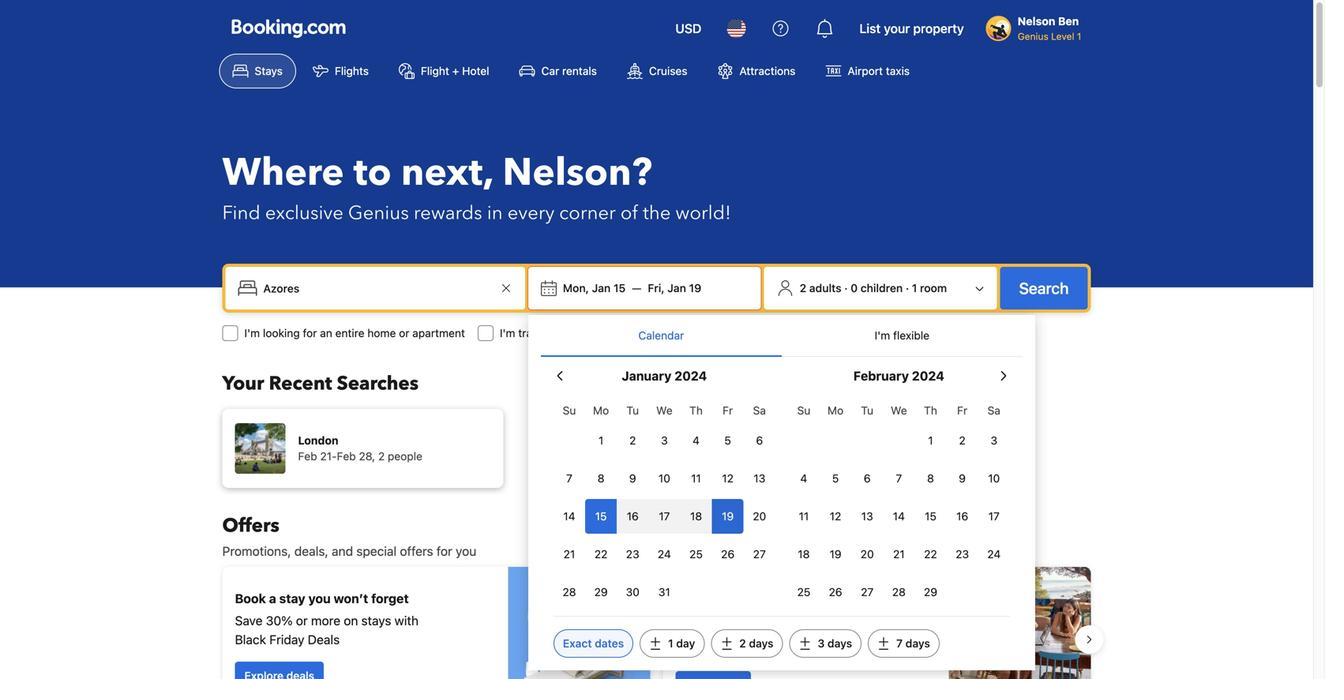 Task type: describe. For each thing, give the bounding box(es) containing it.
for inside offers promotions, deals, and special offers for you
[[437, 544, 453, 559]]

23 for the 23 checkbox
[[956, 548, 969, 561]]

1 January 2024 checkbox
[[585, 423, 617, 458]]

21 February 2024 checkbox
[[883, 537, 915, 572]]

fri,
[[648, 282, 665, 295]]

24 February 2024 checkbox
[[979, 537, 1010, 572]]

0 vertical spatial or
[[399, 327, 410, 340]]

offers promotions, deals, and special offers for you
[[222, 513, 477, 559]]

dates
[[595, 637, 624, 650]]

4 for the 4 checkbox
[[693, 434, 700, 447]]

adults
[[810, 282, 842, 295]]

corner
[[559, 200, 616, 226]]

28 January 2024 checkbox
[[554, 575, 585, 610]]

with
[[395, 613, 419, 628]]

searches
[[337, 371, 419, 397]]

february 2024
[[854, 369, 945, 384]]

24 January 2024 checkbox
[[649, 537, 681, 572]]

16 cell
[[617, 496, 649, 534]]

you inside book a stay you won't forget save 30% or more on stays with black friday deals
[[308, 591, 331, 606]]

cruises
[[649, 64, 688, 77]]

21 for 21 option
[[564, 548, 575, 561]]

19 for 19 february 2024 checkbox
[[830, 548, 842, 561]]

many
[[743, 623, 774, 638]]

apartment
[[413, 327, 465, 340]]

genius inside where to next, nelson? find exclusive genius rewards in every corner of the world!
[[348, 200, 409, 226]]

exclusive
[[265, 200, 344, 226]]

14 February 2024 checkbox
[[883, 499, 915, 534]]

stays,
[[706, 623, 739, 638]]

10 for 10 option
[[988, 472, 1000, 485]]

london feb 21-feb 28, 2 people
[[298, 434, 423, 463]]

15 January 2024 checkbox
[[585, 499, 617, 534]]

12 January 2024 checkbox
[[712, 461, 744, 496]]

flights link
[[299, 54, 382, 88]]

27 for 27 option at right
[[861, 586, 874, 599]]

23 for 23 january 2024 checkbox
[[626, 548, 640, 561]]

27 February 2024 checkbox
[[852, 575, 883, 610]]

2 days
[[740, 637, 774, 650]]

won't
[[334, 591, 368, 606]]

30
[[626, 586, 640, 599]]

th for january 2024
[[690, 404, 703, 417]]

usd
[[676, 21, 702, 36]]

20 February 2024 checkbox
[[852, 537, 883, 572]]

i'm for i'm flexible
[[875, 329, 890, 342]]

9 February 2024 checkbox
[[947, 461, 979, 496]]

23 January 2024 checkbox
[[617, 537, 649, 572]]

2024 for january 2024
[[675, 369, 707, 384]]

longest
[[738, 582, 784, 597]]

search button
[[1001, 267, 1088, 310]]

genius inside nelson ben genius level 1
[[1018, 31, 1049, 42]]

26 January 2024 checkbox
[[712, 537, 744, 572]]

12 for 12 option
[[722, 472, 734, 485]]

deals,
[[294, 544, 329, 559]]

traveling
[[518, 327, 562, 340]]

su for february
[[798, 404, 811, 417]]

days for 2 days
[[749, 637, 774, 650]]

1 left day
[[668, 637, 674, 650]]

browse
[[676, 604, 718, 619]]

24 for 24 january 2024 'option' on the bottom of the page
[[658, 548, 671, 561]]

9 for 9 checkbox
[[629, 472, 636, 485]]

in
[[487, 200, 503, 226]]

+
[[452, 64, 459, 77]]

5 for 5 february 2024 option
[[832, 472, 839, 485]]

sa for january 2024
[[753, 404, 766, 417]]

16 February 2024 checkbox
[[947, 499, 979, 534]]

2 inside 2 "option"
[[959, 434, 966, 447]]

search
[[1019, 279, 1069, 297]]

13 for 13 option
[[862, 510, 873, 523]]

29 for 29 february 2024 "option"
[[924, 586, 938, 599]]

0
[[851, 282, 858, 295]]

i'm flexible button
[[782, 315, 1023, 356]]

a
[[269, 591, 276, 606]]

21-
[[320, 450, 337, 463]]

stays
[[361, 613, 391, 628]]

3 for january 2024
[[661, 434, 668, 447]]

26 for 26 january 2024 option
[[721, 548, 735, 561]]

6 for 6 option
[[756, 434, 763, 447]]

2 February 2024 checkbox
[[947, 423, 979, 458]]

recent
[[269, 371, 332, 397]]

for for an
[[303, 327, 317, 340]]

special
[[357, 544, 397, 559]]

1 horizontal spatial 15
[[614, 282, 626, 295]]

flights
[[335, 64, 369, 77]]

offering
[[783, 604, 828, 619]]

people
[[388, 450, 423, 463]]

property
[[914, 21, 964, 36]]

10 February 2024 checkbox
[[979, 461, 1010, 496]]

properties
[[721, 604, 780, 619]]

children
[[861, 282, 903, 295]]

airport taxis link
[[812, 54, 924, 88]]

7 days
[[897, 637, 930, 650]]

2 adults · 0 children · 1 room
[[800, 282, 947, 295]]

28 for 28 checkbox
[[893, 586, 906, 599]]

3 January 2024 checkbox
[[649, 423, 681, 458]]

2 · from the left
[[906, 282, 909, 295]]

17 cell
[[649, 496, 681, 534]]

2 January 2024 checkbox
[[617, 423, 649, 458]]

8 for 8 checkbox
[[598, 472, 605, 485]]

book a stay you won't forget save 30% or more on stays with black friday deals
[[235, 591, 419, 647]]

home
[[368, 327, 396, 340]]

your recent searches
[[222, 371, 419, 397]]

your for list
[[884, 21, 910, 36]]

list
[[860, 21, 881, 36]]

22 for "22 january 2024" option
[[595, 548, 608, 561]]

30 January 2024 checkbox
[[617, 575, 649, 610]]

19 January 2024 checkbox
[[712, 499, 744, 534]]

22 February 2024 checkbox
[[915, 537, 947, 572]]

january 2024
[[622, 369, 707, 384]]

i'm traveling for work
[[500, 327, 607, 340]]

26 February 2024 checkbox
[[820, 575, 852, 610]]

cruises link
[[614, 54, 701, 88]]

29 for 29 option
[[594, 586, 608, 599]]

0 horizontal spatial 19
[[689, 282, 702, 295]]

grid for january
[[554, 395, 776, 610]]

monthly
[[676, 642, 722, 657]]

25 January 2024 checkbox
[[681, 537, 712, 572]]

2 inside 2 adults · 0 children · 1 room button
[[800, 282, 807, 295]]

14 January 2024 checkbox
[[554, 499, 585, 534]]

21 January 2024 checkbox
[[554, 537, 585, 572]]

2 feb from the left
[[337, 450, 356, 463]]

every
[[508, 200, 555, 226]]

17 for 17 january 2024 checkbox
[[659, 510, 670, 523]]

11 January 2024 checkbox
[[681, 461, 712, 496]]

region containing take your longest vacation yet
[[210, 561, 1104, 679]]

18 January 2024 checkbox
[[681, 499, 712, 534]]

deals
[[308, 632, 340, 647]]

exact
[[563, 637, 592, 650]]

5 for 5 checkbox
[[725, 434, 731, 447]]

january
[[622, 369, 672, 384]]

28,
[[359, 450, 375, 463]]

stay
[[279, 591, 305, 606]]

4 February 2024 checkbox
[[788, 461, 820, 496]]

19 February 2024 checkbox
[[820, 537, 852, 572]]

room
[[920, 282, 947, 295]]

next,
[[401, 147, 493, 199]]

on
[[344, 613, 358, 628]]

offers
[[400, 544, 433, 559]]

airport
[[848, 64, 883, 77]]

i'm looking for flights
[[642, 327, 749, 340]]

for for flights
[[700, 327, 714, 340]]

25 February 2024 checkbox
[[788, 575, 820, 610]]

22 for 22 checkbox at the right of page
[[924, 548, 938, 561]]

11 for 11 checkbox
[[691, 472, 701, 485]]

taxis
[[886, 64, 910, 77]]

26 for 26 option
[[829, 586, 843, 599]]

20 January 2024 checkbox
[[744, 499, 776, 534]]

mo for february
[[828, 404, 844, 417]]

search for black friday deals on stays image
[[508, 567, 651, 679]]

27 for the 27 january 2024 checkbox on the right of page
[[753, 548, 766, 561]]

nelson?
[[503, 147, 652, 199]]

offers
[[222, 513, 280, 539]]

1 inside option
[[599, 434, 604, 447]]

fr for january 2024
[[723, 404, 733, 417]]

friday
[[270, 632, 305, 647]]

8 for 8 option
[[928, 472, 934, 485]]

calendar button
[[541, 315, 782, 356]]

looking for i'm
[[660, 327, 697, 340]]

to
[[354, 147, 392, 199]]

29 February 2024 checkbox
[[915, 575, 947, 610]]

save
[[235, 613, 263, 628]]

list your property
[[860, 21, 964, 36]]

black
[[235, 632, 266, 647]]



Task type: vqa. For each thing, say whether or not it's contained in the screenshot.
the 13 to the left
yes



Task type: locate. For each thing, give the bounding box(es) containing it.
1 horizontal spatial 25
[[797, 586, 811, 599]]

1 horizontal spatial 22
[[924, 548, 938, 561]]

29 inside "option"
[[924, 586, 938, 599]]

i'm flexible
[[875, 329, 930, 342]]

feb down london
[[298, 450, 317, 463]]

1 16 from the left
[[627, 510, 639, 523]]

9 for 9 february 2024 checkbox
[[959, 472, 966, 485]]

1 horizontal spatial feb
[[337, 450, 356, 463]]

Where are you going? field
[[257, 274, 497, 303]]

5 right "4" checkbox
[[832, 472, 839, 485]]

su up "4" checkbox
[[798, 404, 811, 417]]

16 right 15 checkbox
[[627, 510, 639, 523]]

18 cell
[[681, 496, 712, 534]]

1 horizontal spatial sa
[[988, 404, 1001, 417]]

2 24 from the left
[[988, 548, 1001, 561]]

1 left 2 "option"
[[928, 434, 933, 447]]

1 horizontal spatial 10
[[988, 472, 1000, 485]]

15 inside checkbox
[[595, 510, 607, 523]]

6 left 7 february 2024 option
[[864, 472, 871, 485]]

2 horizontal spatial days
[[906, 637, 930, 650]]

1 9 from the left
[[629, 472, 636, 485]]

1 looking from the left
[[263, 327, 300, 340]]

1 February 2024 checkbox
[[915, 423, 947, 458]]

exact dates
[[563, 637, 624, 650]]

31
[[659, 586, 671, 599]]

6 for 6 february 2024 'checkbox'
[[864, 472, 871, 485]]

7 left 8 checkbox
[[566, 472, 573, 485]]

11 February 2024 checkbox
[[788, 499, 820, 534]]

0 vertical spatial 11
[[691, 472, 701, 485]]

3 down offering
[[818, 637, 825, 650]]

2 horizontal spatial 19
[[830, 548, 842, 561]]

17 for 17 option
[[989, 510, 1000, 523]]

26 up 'long-'
[[829, 586, 843, 599]]

12 February 2024 checkbox
[[820, 499, 852, 534]]

2 29 from the left
[[924, 586, 938, 599]]

16 inside "cell"
[[627, 510, 639, 523]]

25 right 24 january 2024 'option' on the bottom of the page
[[690, 548, 703, 561]]

1 su from the left
[[563, 404, 576, 417]]

10 inside 10 option
[[988, 472, 1000, 485]]

2 tu from the left
[[861, 404, 874, 417]]

i'm inside "button"
[[875, 329, 890, 342]]

14 inside 14 february 2024 checkbox
[[893, 510, 905, 523]]

booking.com image
[[232, 19, 346, 38]]

0 horizontal spatial i'm
[[244, 327, 260, 340]]

nelson
[[1018, 15, 1056, 28]]

0 vertical spatial 20
[[753, 510, 766, 523]]

mon, jan 15 — fri, jan 19
[[563, 282, 702, 295]]

fr up 2 "option"
[[958, 404, 968, 417]]

6 January 2024 checkbox
[[744, 423, 776, 458]]

2 28 from the left
[[893, 586, 906, 599]]

tu for february 2024
[[861, 404, 874, 417]]

12 inside option
[[830, 510, 842, 523]]

13 right the 12 option
[[862, 510, 873, 523]]

14 right 13 option
[[893, 510, 905, 523]]

2024
[[675, 369, 707, 384], [912, 369, 945, 384]]

15 right 14 february 2024 checkbox
[[925, 510, 937, 523]]

11 for 11 february 2024 option
[[799, 510, 809, 523]]

6 inside 6 february 2024 'checkbox'
[[864, 472, 871, 485]]

13 February 2024 checkbox
[[852, 499, 883, 534]]

1
[[1077, 31, 1082, 42], [912, 282, 917, 295], [599, 434, 604, 447], [928, 434, 933, 447], [668, 637, 674, 650]]

3 for february 2024
[[991, 434, 998, 447]]

tu down "february"
[[861, 404, 874, 417]]

0 horizontal spatial fr
[[723, 404, 733, 417]]

15 February 2024 checkbox
[[915, 499, 947, 534]]

12 inside 12 option
[[722, 472, 734, 485]]

1 fr from the left
[[723, 404, 733, 417]]

29 right 28 checkbox
[[924, 586, 938, 599]]

2 sa from the left
[[988, 404, 1001, 417]]

stays
[[255, 64, 283, 77]]

th for february 2024
[[924, 404, 938, 417]]

4 for "4" checkbox
[[801, 472, 808, 485]]

1 horizontal spatial 20
[[861, 548, 874, 561]]

an
[[320, 327, 332, 340]]

your right list
[[884, 21, 910, 36]]

you inside offers promotions, deals, and special offers for you
[[456, 544, 477, 559]]

0 horizontal spatial jan
[[592, 282, 611, 295]]

1 days from the left
[[749, 637, 774, 650]]

flight + hotel link
[[385, 54, 503, 88]]

sa up 6 option
[[753, 404, 766, 417]]

2 14 from the left
[[893, 510, 905, 523]]

entire
[[335, 327, 365, 340]]

mo up 5 february 2024 option
[[828, 404, 844, 417]]

28 February 2024 checkbox
[[883, 575, 915, 610]]

forget
[[371, 591, 409, 606]]

0 vertical spatial 4
[[693, 434, 700, 447]]

sa up 3 february 2024 option
[[988, 404, 1001, 417]]

2 we from the left
[[891, 404, 907, 417]]

1 vertical spatial 5
[[832, 472, 839, 485]]

0 horizontal spatial 18
[[690, 510, 702, 523]]

0 horizontal spatial 6
[[756, 434, 763, 447]]

1 right level
[[1077, 31, 1082, 42]]

15 cell
[[585, 496, 617, 534]]

18 for the "18" checkbox
[[798, 548, 810, 561]]

1 vertical spatial genius
[[348, 200, 409, 226]]

i'm left "flexible"
[[875, 329, 890, 342]]

1 vertical spatial 18
[[798, 548, 810, 561]]

0 horizontal spatial th
[[690, 404, 703, 417]]

long-
[[831, 604, 862, 619]]

2 right 1 february 2024 "checkbox"
[[959, 434, 966, 447]]

9
[[629, 472, 636, 485], [959, 472, 966, 485]]

1 horizontal spatial mo
[[828, 404, 844, 417]]

1 inside button
[[912, 282, 917, 295]]

0 horizontal spatial 10
[[659, 472, 671, 485]]

28 left 29 option
[[563, 586, 576, 599]]

17 January 2024 checkbox
[[649, 499, 681, 534]]

world!
[[676, 200, 731, 226]]

2 17 from the left
[[989, 510, 1000, 523]]

0 vertical spatial 6
[[756, 434, 763, 447]]

grid
[[554, 395, 776, 610], [788, 395, 1010, 610]]

2 looking from the left
[[660, 327, 697, 340]]

0 horizontal spatial 26
[[721, 548, 735, 561]]

0 horizontal spatial 14
[[564, 510, 576, 523]]

2 left the adults
[[800, 282, 807, 295]]

at
[[777, 623, 788, 638]]

22 inside option
[[595, 548, 608, 561]]

1 horizontal spatial 3
[[818, 637, 825, 650]]

i'm for i'm traveling for work
[[500, 327, 515, 340]]

february
[[854, 369, 909, 384]]

term
[[676, 623, 702, 638]]

your
[[222, 371, 264, 397]]

20 for 20 checkbox
[[861, 548, 874, 561]]

27 inside checkbox
[[753, 548, 766, 561]]

9 right 8 option
[[959, 472, 966, 485]]

25 up offering
[[797, 586, 811, 599]]

1 horizontal spatial 27
[[861, 586, 874, 599]]

27 right 26 january 2024 option
[[753, 548, 766, 561]]

take
[[676, 582, 704, 597]]

13 right 12 option
[[754, 472, 766, 485]]

su
[[563, 404, 576, 417], [798, 404, 811, 417]]

1 horizontal spatial we
[[891, 404, 907, 417]]

1 17 from the left
[[659, 510, 670, 523]]

20 for 20 january 2024 checkbox
[[753, 510, 766, 523]]

0 vertical spatial your
[[884, 21, 910, 36]]

2 su from the left
[[798, 404, 811, 417]]

19 right 18 checkbox
[[722, 510, 734, 523]]

1 mo from the left
[[593, 404, 609, 417]]

2 jan from the left
[[668, 282, 686, 295]]

flexible
[[893, 329, 930, 342]]

2 th from the left
[[924, 404, 938, 417]]

sa for february 2024
[[988, 404, 1001, 417]]

17 inside 17 option
[[989, 510, 1000, 523]]

25 for 25 option
[[690, 548, 703, 561]]

0 horizontal spatial 4
[[693, 434, 700, 447]]

grid for february
[[788, 395, 1010, 610]]

5 inside checkbox
[[725, 434, 731, 447]]

2 right "1" option
[[630, 434, 636, 447]]

24 left 25 option
[[658, 548, 671, 561]]

28 for the 28 january 2024 checkbox
[[563, 586, 576, 599]]

7 for 7 february 2024 option
[[896, 472, 902, 485]]

1 vertical spatial 13
[[862, 510, 873, 523]]

3 days
[[818, 637, 852, 650]]

18 for 18 checkbox
[[690, 510, 702, 523]]

fri, jan 19 button
[[642, 274, 708, 303]]

1 left 2 january 2024 option
[[599, 434, 604, 447]]

i'm up your at the left
[[244, 327, 260, 340]]

days for 3 days
[[828, 637, 852, 650]]

2 8 from the left
[[928, 472, 934, 485]]

1 feb from the left
[[298, 450, 317, 463]]

22 January 2024 checkbox
[[585, 537, 617, 572]]

6 February 2024 checkbox
[[852, 461, 883, 496]]

1 horizontal spatial 2024
[[912, 369, 945, 384]]

1 vertical spatial 25
[[797, 586, 811, 599]]

2 grid from the left
[[788, 395, 1010, 610]]

24 for 24 option
[[988, 548, 1001, 561]]

looking left an
[[263, 327, 300, 340]]

1 · from the left
[[845, 282, 848, 295]]

1 we from the left
[[657, 404, 673, 417]]

12 for the 12 option
[[830, 510, 842, 523]]

27
[[753, 548, 766, 561], [861, 586, 874, 599]]

promotions,
[[222, 544, 291, 559]]

where
[[222, 147, 344, 199]]

genius down to
[[348, 200, 409, 226]]

1 horizontal spatial th
[[924, 404, 938, 417]]

0 horizontal spatial 24
[[658, 548, 671, 561]]

1 horizontal spatial 18
[[798, 548, 810, 561]]

23 inside checkbox
[[956, 548, 969, 561]]

or right 30%
[[296, 613, 308, 628]]

1 horizontal spatial 11
[[799, 510, 809, 523]]

3 days from the left
[[906, 637, 930, 650]]

tab list containing calendar
[[541, 315, 1023, 358]]

1 horizontal spatial 16
[[957, 510, 969, 523]]

5 right the 4 checkbox
[[725, 434, 731, 447]]

15 inside option
[[925, 510, 937, 523]]

26 inside option
[[721, 548, 735, 561]]

19 cell
[[712, 496, 744, 534]]

feb
[[298, 450, 317, 463], [337, 450, 356, 463]]

2024 down i'm looking for flights
[[675, 369, 707, 384]]

2 mo from the left
[[828, 404, 844, 417]]

or
[[399, 327, 410, 340], [296, 613, 308, 628]]

· right children
[[906, 282, 909, 295]]

1 28 from the left
[[563, 586, 576, 599]]

1 horizontal spatial 4
[[801, 472, 808, 485]]

0 horizontal spatial 11
[[691, 472, 701, 485]]

i'm looking for an entire home or apartment
[[244, 327, 465, 340]]

7 February 2024 checkbox
[[883, 461, 915, 496]]

24 inside 'option'
[[658, 548, 671, 561]]

7 for "7 january 2024" option
[[566, 472, 573, 485]]

9 inside checkbox
[[629, 472, 636, 485]]

0 horizontal spatial 28
[[563, 586, 576, 599]]

1 horizontal spatial 6
[[864, 472, 871, 485]]

0 horizontal spatial looking
[[263, 327, 300, 340]]

i'm left traveling
[[500, 327, 515, 340]]

14 for 14 february 2024 checkbox
[[893, 510, 905, 523]]

1 horizontal spatial 5
[[832, 472, 839, 485]]

tab list
[[541, 315, 1023, 358]]

jan right fri,
[[668, 282, 686, 295]]

13 for 13 option
[[754, 472, 766, 485]]

0 horizontal spatial 29
[[594, 586, 608, 599]]

10 inside '10' checkbox
[[659, 472, 671, 485]]

2 vertical spatial 19
[[830, 548, 842, 561]]

you right 'offers'
[[456, 544, 477, 559]]

2 9 from the left
[[959, 472, 966, 485]]

jan right mon,
[[592, 282, 611, 295]]

2 fr from the left
[[958, 404, 968, 417]]

8 left 9 checkbox
[[598, 472, 605, 485]]

1 horizontal spatial genius
[[1018, 31, 1049, 42]]

fr for february 2024
[[958, 404, 968, 417]]

29 inside option
[[594, 586, 608, 599]]

14 left 15 checkbox
[[564, 510, 576, 523]]

29 January 2024 checkbox
[[585, 575, 617, 610]]

1 29 from the left
[[594, 586, 608, 599]]

· left 0
[[845, 282, 848, 295]]

rates.
[[725, 642, 758, 657]]

2 2024 from the left
[[912, 369, 945, 384]]

22 right 21 option
[[595, 548, 608, 561]]

23 February 2024 checkbox
[[947, 537, 979, 572]]

23 right 22 checkbox at the right of page
[[956, 548, 969, 561]]

1 vertical spatial 27
[[861, 586, 874, 599]]

0 horizontal spatial 17
[[659, 510, 670, 523]]

2 horizontal spatial i'm
[[875, 329, 890, 342]]

take your longest vacation yet image
[[949, 567, 1091, 679]]

1 grid from the left
[[554, 395, 776, 610]]

3 February 2024 checkbox
[[979, 423, 1010, 458]]

1 vertical spatial or
[[296, 613, 308, 628]]

1 inside "checkbox"
[[928, 434, 933, 447]]

2024 for february 2024
[[912, 369, 945, 384]]

mo for january
[[593, 404, 609, 417]]

17 February 2024 checkbox
[[979, 499, 1010, 534]]

1 horizontal spatial your
[[884, 21, 910, 36]]

1 2024 from the left
[[675, 369, 707, 384]]

4 left 5 february 2024 option
[[801, 472, 808, 485]]

th up the 4 checkbox
[[690, 404, 703, 417]]

0 horizontal spatial 12
[[722, 472, 734, 485]]

0 horizontal spatial sa
[[753, 404, 766, 417]]

your inside take your longest vacation yet browse properties offering long- term stays, many at reduced monthly rates.
[[707, 582, 735, 597]]

1 23 from the left
[[626, 548, 640, 561]]

27 January 2024 checkbox
[[744, 537, 776, 572]]

21 inside 21 february 2024 checkbox
[[893, 548, 905, 561]]

0 horizontal spatial mo
[[593, 404, 609, 417]]

1 horizontal spatial su
[[798, 404, 811, 417]]

looking for i'm
[[263, 327, 300, 340]]

18 left 19 january 2024 option
[[690, 510, 702, 523]]

4 January 2024 checkbox
[[681, 423, 712, 458]]

10 January 2024 checkbox
[[649, 461, 681, 496]]

6 inside 6 option
[[756, 434, 763, 447]]

0 horizontal spatial grid
[[554, 395, 776, 610]]

21 right 20 checkbox
[[893, 548, 905, 561]]

1 horizontal spatial fr
[[958, 404, 968, 417]]

1 21 from the left
[[564, 548, 575, 561]]

1 th from the left
[[690, 404, 703, 417]]

7 down 28 checkbox
[[897, 637, 903, 650]]

tu up 2 january 2024 option
[[627, 404, 639, 417]]

7 January 2024 checkbox
[[554, 461, 585, 496]]

0 horizontal spatial your
[[707, 582, 735, 597]]

1 vertical spatial 6
[[864, 472, 871, 485]]

9 inside checkbox
[[959, 472, 966, 485]]

21 for 21 february 2024 checkbox
[[893, 548, 905, 561]]

11 inside option
[[799, 510, 809, 523]]

22 inside checkbox
[[924, 548, 938, 561]]

15 for 15 checkbox
[[595, 510, 607, 523]]

1 horizontal spatial 14
[[893, 510, 905, 523]]

2 right stays,
[[740, 637, 746, 650]]

24 inside option
[[988, 548, 1001, 561]]

8 right 7 february 2024 option
[[928, 472, 934, 485]]

level
[[1052, 31, 1075, 42]]

14 for 14 january 2024 checkbox
[[564, 510, 576, 523]]

4 right 3 january 2024 option
[[693, 434, 700, 447]]

0 horizontal spatial ·
[[845, 282, 848, 295]]

2 22 from the left
[[924, 548, 938, 561]]

21 left "22 january 2024" option
[[564, 548, 575, 561]]

su up "7 january 2024" option
[[563, 404, 576, 417]]

you
[[456, 544, 477, 559], [308, 591, 331, 606]]

2 right 28,
[[378, 450, 385, 463]]

i'm
[[642, 327, 657, 340]]

14 inside 14 january 2024 checkbox
[[564, 510, 576, 523]]

0 horizontal spatial genius
[[348, 200, 409, 226]]

6
[[756, 434, 763, 447], [864, 472, 871, 485]]

or inside book a stay you won't forget save 30% or more on stays with black friday deals
[[296, 613, 308, 628]]

1 10 from the left
[[659, 472, 671, 485]]

10 right 9 checkbox
[[659, 472, 671, 485]]

we down february 2024
[[891, 404, 907, 417]]

0 vertical spatial 12
[[722, 472, 734, 485]]

i'm for i'm looking for an entire home or apartment
[[244, 327, 260, 340]]

for left work
[[565, 327, 579, 340]]

13 inside 13 option
[[754, 472, 766, 485]]

·
[[845, 282, 848, 295], [906, 282, 909, 295]]

25 for the 25 checkbox
[[797, 586, 811, 599]]

0 horizontal spatial 15
[[595, 510, 607, 523]]

for
[[303, 327, 317, 340], [565, 327, 579, 340], [700, 327, 714, 340], [437, 544, 453, 559]]

2 inside the london feb 21-feb 28, 2 people
[[378, 450, 385, 463]]

for right 'offers'
[[437, 544, 453, 559]]

calendar
[[639, 329, 684, 342]]

29 left 30
[[594, 586, 608, 599]]

1 tu from the left
[[627, 404, 639, 417]]

1 vertical spatial 26
[[829, 586, 843, 599]]

more
[[311, 613, 341, 628]]

18 left 19 february 2024 checkbox
[[798, 548, 810, 561]]

we for february
[[891, 404, 907, 417]]

2 inside 2 january 2024 option
[[630, 434, 636, 447]]

1 horizontal spatial jan
[[668, 282, 686, 295]]

6 right 5 checkbox
[[756, 434, 763, 447]]

15 for 15 option
[[925, 510, 937, 523]]

2 10 from the left
[[988, 472, 1000, 485]]

1 horizontal spatial grid
[[788, 395, 1010, 610]]

1 left room
[[912, 282, 917, 295]]

1 day
[[668, 637, 695, 650]]

18
[[690, 510, 702, 523], [798, 548, 810, 561]]

0 horizontal spatial you
[[308, 591, 331, 606]]

8 inside checkbox
[[598, 472, 605, 485]]

16 January 2024 checkbox
[[617, 499, 649, 534]]

2
[[800, 282, 807, 295], [630, 434, 636, 447], [959, 434, 966, 447], [378, 450, 385, 463], [740, 637, 746, 650]]

28
[[563, 586, 576, 599], [893, 586, 906, 599]]

mon,
[[563, 282, 589, 295]]

0 vertical spatial 5
[[725, 434, 731, 447]]

0 horizontal spatial feb
[[298, 450, 317, 463]]

1 horizontal spatial ·
[[906, 282, 909, 295]]

days for 7 days
[[906, 637, 930, 650]]

2024 down "flexible"
[[912, 369, 945, 384]]

1 vertical spatial 19
[[722, 510, 734, 523]]

your for take
[[707, 582, 735, 597]]

13
[[754, 472, 766, 485], [862, 510, 873, 523]]

mo up "1" option
[[593, 404, 609, 417]]

take your longest vacation yet browse properties offering long- term stays, many at reduced monthly rates.
[[676, 582, 862, 657]]

0 horizontal spatial 20
[[753, 510, 766, 523]]

list your property link
[[850, 9, 974, 47]]

1 horizontal spatial 9
[[959, 472, 966, 485]]

0 horizontal spatial 23
[[626, 548, 640, 561]]

days left at
[[749, 637, 774, 650]]

jan
[[592, 282, 611, 295], [668, 282, 686, 295]]

work
[[582, 327, 607, 340]]

5 February 2024 checkbox
[[820, 461, 852, 496]]

1 sa from the left
[[753, 404, 766, 417]]

24
[[658, 548, 671, 561], [988, 548, 1001, 561]]

17 inside 17 january 2024 checkbox
[[659, 510, 670, 523]]

11 inside checkbox
[[691, 472, 701, 485]]

0 horizontal spatial we
[[657, 404, 673, 417]]

0 vertical spatial genius
[[1018, 31, 1049, 42]]

1 horizontal spatial i'm
[[500, 327, 515, 340]]

0 vertical spatial 27
[[753, 548, 766, 561]]

2 21 from the left
[[893, 548, 905, 561]]

25 inside checkbox
[[797, 586, 811, 599]]

and
[[332, 544, 353, 559]]

1 vertical spatial your
[[707, 582, 735, 597]]

0 horizontal spatial 21
[[564, 548, 575, 561]]

vacation
[[787, 582, 839, 597]]

26 inside option
[[829, 586, 843, 599]]

where to next, nelson? find exclusive genius rewards in every corner of the world!
[[222, 147, 731, 226]]

10 for '10' checkbox
[[659, 472, 671, 485]]

book
[[235, 591, 266, 606]]

the
[[643, 200, 671, 226]]

1 vertical spatial 20
[[861, 548, 874, 561]]

tu for january 2024
[[627, 404, 639, 417]]

25 inside option
[[690, 548, 703, 561]]

15 right 14 january 2024 checkbox
[[595, 510, 607, 523]]

5 January 2024 checkbox
[[712, 423, 744, 458]]

2 days from the left
[[828, 637, 852, 650]]

for for work
[[565, 327, 579, 340]]

19 right the "18" checkbox
[[830, 548, 842, 561]]

18 February 2024 checkbox
[[788, 537, 820, 572]]

your account menu nelson ben genius level 1 element
[[986, 7, 1088, 43]]

1 horizontal spatial 23
[[956, 548, 969, 561]]

0 horizontal spatial su
[[563, 404, 576, 417]]

31 January 2024 checkbox
[[649, 575, 681, 610]]

13 January 2024 checkbox
[[744, 461, 776, 496]]

1 horizontal spatial 12
[[830, 510, 842, 523]]

1 horizontal spatial you
[[456, 544, 477, 559]]

19 right fri,
[[689, 282, 702, 295]]

19 for 19 january 2024 option
[[722, 510, 734, 523]]

genius down 'nelson'
[[1018, 31, 1049, 42]]

19 inside checkbox
[[830, 548, 842, 561]]

your right take
[[707, 582, 735, 597]]

1 vertical spatial 11
[[799, 510, 809, 523]]

18 inside checkbox
[[690, 510, 702, 523]]

2 16 from the left
[[957, 510, 969, 523]]

for left an
[[303, 327, 317, 340]]

1 vertical spatial 12
[[830, 510, 842, 523]]

0 horizontal spatial 9
[[629, 472, 636, 485]]

feb left 28,
[[337, 450, 356, 463]]

1 14 from the left
[[564, 510, 576, 523]]

for left flights
[[700, 327, 714, 340]]

2 23 from the left
[[956, 548, 969, 561]]

10 right 9 february 2024 checkbox
[[988, 472, 1000, 485]]

22 right 21 february 2024 checkbox
[[924, 548, 938, 561]]

1 horizontal spatial looking
[[660, 327, 697, 340]]

0 horizontal spatial 22
[[595, 548, 608, 561]]

3 right 2 january 2024 option
[[661, 434, 668, 447]]

you up more
[[308, 591, 331, 606]]

8 inside option
[[928, 472, 934, 485]]

flights
[[717, 327, 749, 340]]

1 22 from the left
[[595, 548, 608, 561]]

18 inside checkbox
[[798, 548, 810, 561]]

rentals
[[562, 64, 597, 77]]

15 left the '—'
[[614, 282, 626, 295]]

region
[[210, 561, 1104, 679]]

20 right 19 february 2024 checkbox
[[861, 548, 874, 561]]

th
[[690, 404, 703, 417], [924, 404, 938, 417]]

we up 3 january 2024 option
[[657, 404, 673, 417]]

20 right 19 january 2024 option
[[753, 510, 766, 523]]

30%
[[266, 613, 293, 628]]

21 inside 21 option
[[564, 548, 575, 561]]

days down 29 february 2024 "option"
[[906, 637, 930, 650]]

1 24 from the left
[[658, 548, 671, 561]]

16
[[627, 510, 639, 523], [957, 510, 969, 523]]

su for january
[[563, 404, 576, 417]]

28 right 27 option at right
[[893, 586, 906, 599]]

13 inside 13 option
[[862, 510, 873, 523]]

19 inside option
[[722, 510, 734, 523]]

0 vertical spatial 18
[[690, 510, 702, 523]]

23 inside checkbox
[[626, 548, 640, 561]]

days down 'long-'
[[828, 637, 852, 650]]

11 left 12 option
[[691, 472, 701, 485]]

1 vertical spatial 4
[[801, 472, 808, 485]]

8 February 2024 checkbox
[[915, 461, 947, 496]]

1 8 from the left
[[598, 472, 605, 485]]

17
[[659, 510, 670, 523], [989, 510, 1000, 523]]

1 horizontal spatial 21
[[893, 548, 905, 561]]

27 inside option
[[861, 586, 874, 599]]

stays link
[[219, 54, 296, 88]]

0 horizontal spatial 25
[[690, 548, 703, 561]]

26
[[721, 548, 735, 561], [829, 586, 843, 599]]

1 jan from the left
[[592, 282, 611, 295]]

9 January 2024 checkbox
[[617, 461, 649, 496]]

we for january
[[657, 404, 673, 417]]

tu
[[627, 404, 639, 417], [861, 404, 874, 417]]

7 right 6 february 2024 'checkbox'
[[896, 472, 902, 485]]

0 horizontal spatial days
[[749, 637, 774, 650]]

12 right 11 checkbox
[[722, 472, 734, 485]]

1 inside nelson ben genius level 1
[[1077, 31, 1082, 42]]

car
[[542, 64, 559, 77]]

mon, jan 15 button
[[557, 274, 632, 303]]

th up 1 february 2024 "checkbox"
[[924, 404, 938, 417]]

flight
[[421, 64, 449, 77]]

23 right "22 january 2024" option
[[626, 548, 640, 561]]

24 right the 23 checkbox
[[988, 548, 1001, 561]]

0 horizontal spatial 5
[[725, 434, 731, 447]]

looking
[[263, 327, 300, 340], [660, 327, 697, 340]]

16 right 15 option
[[957, 510, 969, 523]]

yet
[[842, 582, 861, 597]]

fr up 5 checkbox
[[723, 404, 733, 417]]

5 inside option
[[832, 472, 839, 485]]

8 January 2024 checkbox
[[585, 461, 617, 496]]



